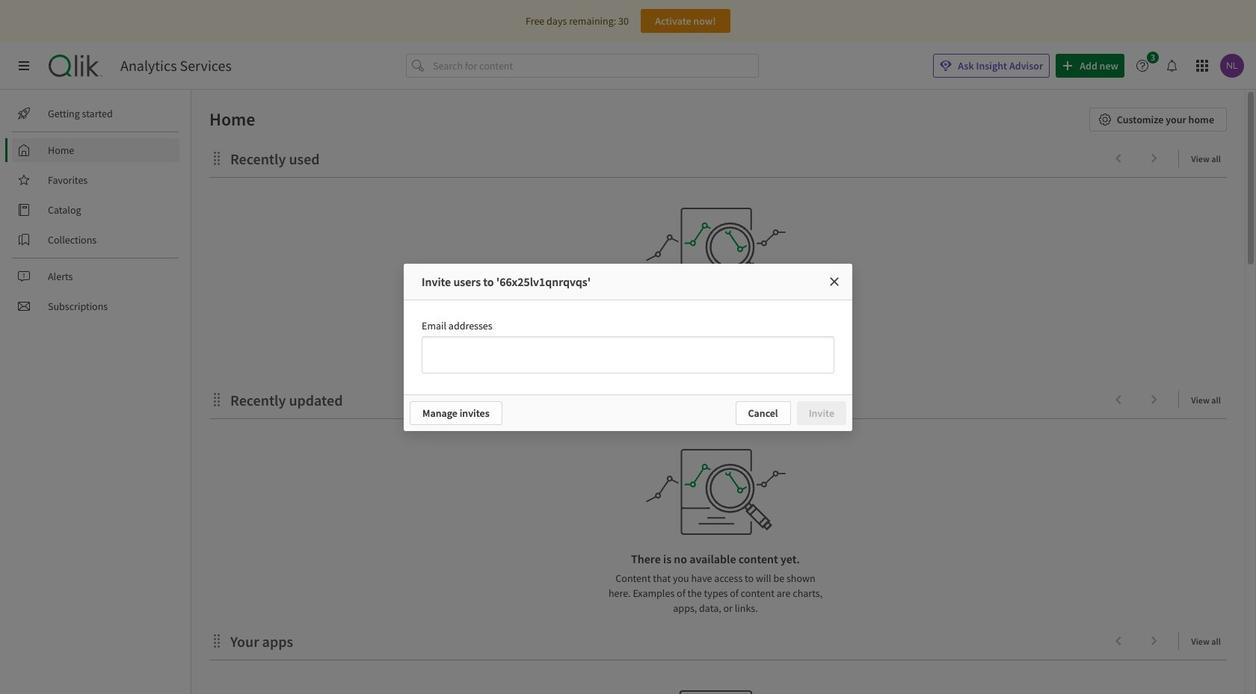 Task type: vqa. For each thing, say whether or not it's contained in the screenshot.
2nd Move collection icon from the bottom
no



Task type: describe. For each thing, give the bounding box(es) containing it.
close sidebar menu image
[[18, 60, 30, 72]]

1 vertical spatial move collection image
[[209, 392, 224, 407]]

analytics services element
[[120, 57, 232, 75]]



Task type: locate. For each thing, give the bounding box(es) containing it.
dialog
[[404, 264, 853, 431]]

0 vertical spatial move collection image
[[209, 151, 224, 166]]

main content
[[186, 90, 1257, 695]]

navigation pane element
[[0, 96, 191, 325]]

2 vertical spatial move collection image
[[209, 634, 224, 649]]

move collection image
[[209, 151, 224, 166], [209, 392, 224, 407], [209, 634, 224, 649]]



